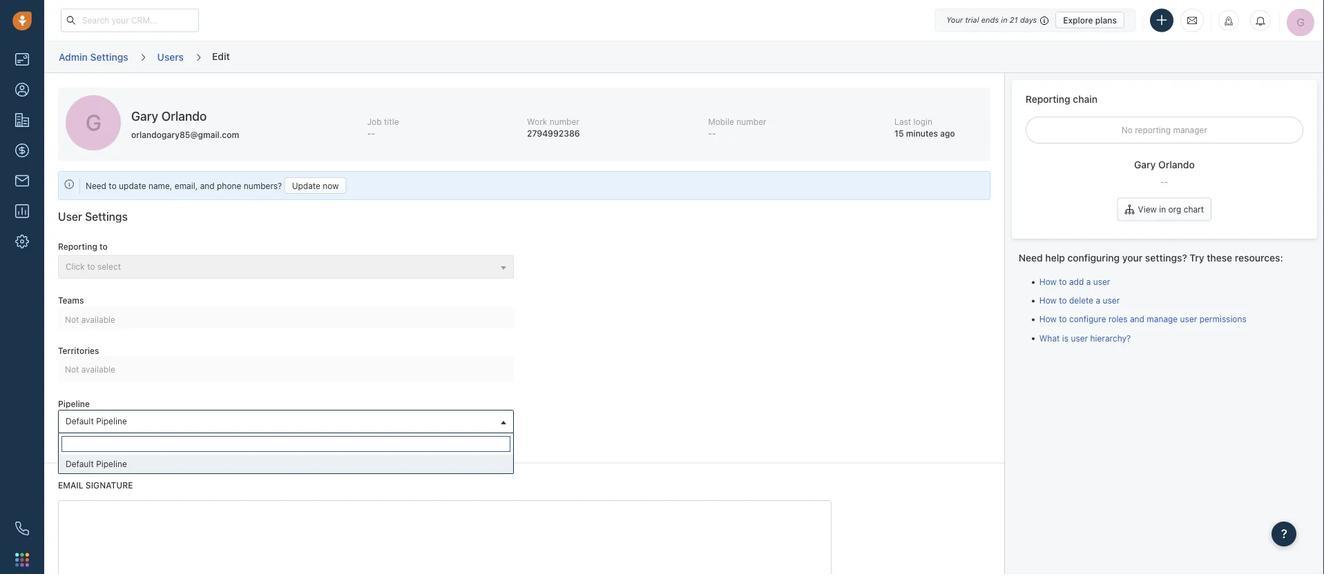 Task type: locate. For each thing, give the bounding box(es) containing it.
number inside work number 2794992386
[[550, 117, 580, 127]]

1 vertical spatial default
[[66, 460, 94, 469]]

to left update
[[109, 181, 117, 191]]

chart
[[1184, 205, 1205, 215]]

to up select
[[100, 242, 108, 252]]

orlando up orlandogary85@gmail.com on the top left of the page
[[161, 109, 207, 124]]

default for default pipeline list box
[[66, 460, 94, 469]]

1 horizontal spatial gary
[[1135, 159, 1156, 171]]

to left delete
[[1059, 296, 1067, 306]]

1 vertical spatial pipeline
[[96, 417, 127, 427]]

2 default pipeline from the top
[[66, 460, 127, 469]]

a right delete
[[1096, 296, 1101, 306]]

pipeline
[[58, 400, 90, 409], [96, 417, 127, 427], [96, 460, 127, 469]]

1 horizontal spatial orlando
[[1159, 159, 1195, 171]]

default pipeline
[[66, 417, 127, 427], [66, 460, 127, 469]]

1 vertical spatial not
[[65, 365, 79, 375]]

number inside mobile number --
[[737, 117, 767, 127]]

now
[[323, 181, 339, 191]]

reporting chain
[[1026, 93, 1098, 105]]

1 vertical spatial how
[[1040, 296, 1057, 306]]

not available down teams
[[65, 315, 115, 325]]

a right add
[[1087, 277, 1091, 287]]

1 available from the top
[[81, 315, 115, 325]]

gary
[[131, 109, 158, 124], [1135, 159, 1156, 171]]

not for territories
[[65, 365, 79, 375]]

0 vertical spatial how
[[1040, 277, 1057, 287]]

0 vertical spatial available
[[81, 315, 115, 325]]

pipeline down manage sales pipelines 'link'
[[96, 460, 127, 469]]

-
[[367, 129, 371, 139], [371, 129, 375, 139], [708, 129, 712, 139], [712, 129, 716, 139], [1161, 177, 1165, 187], [1165, 177, 1169, 187]]

email
[[58, 481, 83, 491]]

0 vertical spatial orlando
[[161, 109, 207, 124]]

reporting up click
[[58, 242, 97, 252]]

gary up orlandogary85@gmail.com on the top left of the page
[[131, 109, 158, 124]]

available for territories
[[81, 365, 115, 375]]

in left 21
[[1001, 16, 1008, 25]]

None search field
[[61, 437, 511, 452]]

to left add
[[1059, 277, 1067, 287]]

manage sales pipelines
[[70, 438, 161, 448]]

2 vertical spatial how
[[1040, 315, 1057, 325]]

0 vertical spatial not
[[65, 315, 79, 325]]

default pipeline for default pipeline list box
[[66, 460, 127, 469]]

gary inside the gary orlando orlandogary85@gmail.com
[[131, 109, 158, 124]]

1 vertical spatial reporting
[[58, 242, 97, 252]]

1 vertical spatial orlando
[[1159, 159, 1195, 171]]

1 not from the top
[[65, 315, 79, 325]]

1 horizontal spatial reporting
[[1026, 93, 1071, 105]]

no
[[1122, 125, 1133, 135]]

not for teams
[[65, 315, 79, 325]]

user right is
[[1071, 334, 1088, 343]]

15
[[895, 129, 904, 139]]

pipeline inside dropdown button
[[96, 417, 127, 427]]

pipeline inside option
[[96, 460, 127, 469]]

to for how to delete a user
[[1059, 296, 1067, 306]]

and
[[200, 181, 215, 191], [1130, 315, 1145, 325]]

1 horizontal spatial number
[[737, 117, 767, 127]]

chain
[[1073, 93, 1098, 105]]

default pipeline button
[[58, 410, 514, 434]]

2 default from the top
[[66, 460, 94, 469]]

how up what
[[1040, 315, 1057, 325]]

1 vertical spatial need
[[1019, 252, 1043, 264]]

1 default pipeline from the top
[[66, 417, 127, 427]]

and right the roles
[[1130, 315, 1145, 325]]

and right email, in the top left of the page
[[200, 181, 215, 191]]

default pipeline list box
[[59, 455, 513, 474]]

sales
[[103, 438, 124, 448]]

default pipeline option
[[59, 455, 513, 474]]

to up is
[[1059, 315, 1067, 325]]

in
[[1001, 16, 1008, 25], [1160, 205, 1167, 215]]

settings
[[90, 51, 128, 62], [85, 210, 128, 223]]

0 horizontal spatial reporting
[[58, 242, 97, 252]]

need left help on the right top of page
[[1019, 252, 1043, 264]]

to right click
[[87, 262, 95, 272]]

settings right admin
[[90, 51, 128, 62]]

default inside option
[[66, 460, 94, 469]]

how down help on the right top of page
[[1040, 277, 1057, 287]]

0 horizontal spatial a
[[1087, 277, 1091, 287]]

not down teams
[[65, 315, 79, 325]]

default pipeline inside option
[[66, 460, 127, 469]]

how to configure roles and manage user permissions link
[[1040, 315, 1247, 325]]

default down manage
[[66, 460, 94, 469]]

need to update name, email, and phone numbers?
[[86, 181, 282, 191]]

need
[[86, 181, 106, 191], [1019, 252, 1043, 264]]

2 available from the top
[[81, 365, 115, 375]]

select
[[97, 262, 121, 272]]

0 horizontal spatial orlando
[[161, 109, 207, 124]]

not down territories
[[65, 365, 79, 375]]

how to configure roles and manage user permissions
[[1040, 315, 1247, 325]]

orlando inside gary orlando --
[[1159, 159, 1195, 171]]

1 default from the top
[[66, 417, 94, 427]]

default for default pipeline dropdown button
[[66, 417, 94, 427]]

2 how from the top
[[1040, 296, 1057, 306]]

admin
[[59, 51, 88, 62]]

number right mobile
[[737, 117, 767, 127]]

default inside dropdown button
[[66, 417, 94, 427]]

1 not available from the top
[[65, 315, 115, 325]]

available
[[81, 315, 115, 325], [81, 365, 115, 375]]

work number 2794992386
[[527, 117, 580, 139]]

email signature
[[58, 481, 133, 491]]

1 horizontal spatial in
[[1160, 205, 1167, 215]]

orlando down no reporting manager
[[1159, 159, 1195, 171]]

pipeline for default pipeline list box
[[96, 460, 127, 469]]

last
[[895, 117, 912, 127]]

available for teams
[[81, 315, 115, 325]]

orlandogary85@gmail.com
[[131, 130, 239, 140]]

permissions
[[1200, 315, 1247, 325]]

not available down territories
[[65, 365, 115, 375]]

default pipeline inside dropdown button
[[66, 417, 127, 427]]

explore plans
[[1064, 15, 1117, 25]]

your trial ends in 21 days
[[947, 16, 1037, 25]]

default pipeline for default pipeline dropdown button
[[66, 417, 127, 427]]

a
[[1087, 277, 1091, 287], [1096, 296, 1101, 306]]

trial
[[966, 16, 980, 25]]

1 vertical spatial settings
[[85, 210, 128, 223]]

available down territories
[[81, 365, 115, 375]]

a for delete
[[1096, 296, 1101, 306]]

job
[[367, 117, 382, 127]]

1 vertical spatial available
[[81, 365, 115, 375]]

configuring
[[1068, 252, 1120, 264]]

1 vertical spatial not available
[[65, 365, 115, 375]]

manager
[[1174, 125, 1208, 135]]

1 horizontal spatial and
[[1130, 315, 1145, 325]]

number up 2794992386
[[550, 117, 580, 127]]

1 vertical spatial in
[[1160, 205, 1167, 215]]

admin settings link
[[58, 46, 129, 68]]

0 horizontal spatial number
[[550, 117, 580, 127]]

3 how from the top
[[1040, 315, 1057, 325]]

number for work number
[[550, 117, 580, 127]]

1 how from the top
[[1040, 277, 1057, 287]]

gary orlando --
[[1135, 159, 1195, 187]]

how for how to add a user
[[1040, 277, 1057, 287]]

gary down reporting
[[1135, 159, 1156, 171]]

pipeline up sales
[[96, 417, 127, 427]]

explore plans link
[[1056, 12, 1125, 28]]

update
[[119, 181, 146, 191]]

gary orlando orlandogary85@gmail.com
[[131, 109, 239, 140]]

1 number from the left
[[550, 117, 580, 127]]

1 vertical spatial default pipeline
[[66, 460, 127, 469]]

need for need to update name, email, and phone numbers?
[[86, 181, 106, 191]]

available down teams
[[81, 315, 115, 325]]

to for reporting to
[[100, 242, 108, 252]]

need for need help configuring your settings? try these resources:
[[1019, 252, 1043, 264]]

hierarchy?
[[1091, 334, 1131, 343]]

need up user settings
[[86, 181, 106, 191]]

0 horizontal spatial need
[[86, 181, 106, 191]]

how for how to delete a user
[[1040, 296, 1057, 306]]

to inside button
[[87, 262, 95, 272]]

0 vertical spatial a
[[1087, 277, 1091, 287]]

title
[[384, 117, 399, 127]]

work
[[527, 117, 547, 127]]

mobile
[[708, 117, 735, 127]]

0 vertical spatial default
[[66, 417, 94, 427]]

update now button
[[284, 178, 347, 194]]

email,
[[175, 181, 198, 191]]

how down how to add a user link
[[1040, 296, 1057, 306]]

reporting left the chain
[[1026, 93, 1071, 105]]

edit
[[212, 50, 230, 62]]

0 vertical spatial not available
[[65, 315, 115, 325]]

settings right 'user'
[[85, 210, 128, 223]]

user
[[1094, 277, 1111, 287], [1103, 296, 1120, 306], [1181, 315, 1198, 325], [1071, 334, 1088, 343]]

default pipeline up the email signature
[[66, 460, 127, 469]]

number
[[550, 117, 580, 127], [737, 117, 767, 127]]

signature
[[86, 481, 133, 491]]

1 vertical spatial a
[[1096, 296, 1101, 306]]

2 vertical spatial pipeline
[[96, 460, 127, 469]]

orlando inside the gary orlando orlandogary85@gmail.com
[[161, 109, 207, 124]]

0 horizontal spatial in
[[1001, 16, 1008, 25]]

orlando for gary orlando orlandogary85@gmail.com
[[161, 109, 207, 124]]

gary inside gary orlando --
[[1135, 159, 1156, 171]]

how
[[1040, 277, 1057, 287], [1040, 296, 1057, 306], [1040, 315, 1057, 325]]

name,
[[149, 181, 172, 191]]

0 vertical spatial default pipeline
[[66, 417, 127, 427]]

user settings
[[58, 210, 128, 223]]

orlando
[[161, 109, 207, 124], [1159, 159, 1195, 171]]

gary for gary orlando --
[[1135, 159, 1156, 171]]

0 vertical spatial need
[[86, 181, 106, 191]]

0 vertical spatial settings
[[90, 51, 128, 62]]

what is user hierarchy? link
[[1040, 334, 1131, 343]]

how for how to configure roles and manage user permissions
[[1040, 315, 1057, 325]]

gary for gary orlando orlandogary85@gmail.com
[[131, 109, 158, 124]]

1 horizontal spatial a
[[1096, 296, 1101, 306]]

0 vertical spatial reporting
[[1026, 93, 1071, 105]]

default pipeline up manage
[[66, 417, 127, 427]]

0 vertical spatial gary
[[131, 109, 158, 124]]

1 horizontal spatial need
[[1019, 252, 1043, 264]]

try
[[1190, 252, 1205, 264]]

2 not available from the top
[[65, 365, 115, 375]]

not available
[[65, 315, 115, 325], [65, 365, 115, 375]]

1 vertical spatial gary
[[1135, 159, 1156, 171]]

in left the org at the top right of page
[[1160, 205, 1167, 215]]

2 not from the top
[[65, 365, 79, 375]]

not available for teams
[[65, 315, 115, 325]]

default up manage
[[66, 417, 94, 427]]

to for how to configure roles and manage user permissions
[[1059, 315, 1067, 325]]

orlando for gary orlando --
[[1159, 159, 1195, 171]]

pipeline up manage
[[58, 400, 90, 409]]

0 vertical spatial and
[[200, 181, 215, 191]]

0 horizontal spatial gary
[[131, 109, 158, 124]]

to for click to select
[[87, 262, 95, 272]]

2 number from the left
[[737, 117, 767, 127]]



Task type: vqa. For each thing, say whether or not it's contained in the screenshot.


Task type: describe. For each thing, give the bounding box(es) containing it.
Search your CRM... text field
[[61, 9, 199, 32]]

update
[[292, 181, 321, 191]]

21
[[1010, 16, 1018, 25]]

need help configuring your settings? try these resources:
[[1019, 252, 1284, 264]]

plans
[[1096, 15, 1117, 25]]

how to add a user
[[1040, 277, 1111, 287]]

roles
[[1109, 315, 1128, 325]]

phone
[[217, 181, 241, 191]]

0 horizontal spatial and
[[200, 181, 215, 191]]

manage
[[70, 438, 101, 448]]

user
[[58, 210, 82, 223]]

click
[[66, 262, 85, 272]]

how to delete a user link
[[1040, 296, 1120, 306]]

how to delete a user
[[1040, 296, 1120, 306]]

your
[[947, 16, 963, 25]]

click to select button
[[58, 256, 514, 279]]

admin settings
[[59, 51, 128, 62]]

not available for territories
[[65, 365, 115, 375]]

view in org chart button
[[1118, 198, 1212, 222]]

what
[[1040, 334, 1060, 343]]

reporting to
[[58, 242, 108, 252]]

view
[[1139, 205, 1157, 215]]

number for mobile number
[[737, 117, 767, 127]]

what is user hierarchy?
[[1040, 334, 1131, 343]]

in inside view in org chart button
[[1160, 205, 1167, 215]]

users
[[157, 51, 184, 62]]

explore
[[1064, 15, 1094, 25]]

reporting for reporting to
[[58, 242, 97, 252]]

manage
[[1147, 315, 1178, 325]]

what's new image
[[1224, 16, 1234, 26]]

to for how to add a user
[[1059, 277, 1067, 287]]

send email image
[[1188, 15, 1198, 26]]

phone element
[[8, 515, 36, 543]]

how to add a user link
[[1040, 277, 1111, 287]]

days
[[1021, 16, 1037, 25]]

users link
[[157, 46, 185, 68]]

reporting for reporting chain
[[1026, 93, 1071, 105]]

phone image
[[15, 522, 29, 536]]

pipelines
[[126, 438, 161, 448]]

click to select
[[66, 262, 121, 272]]

no reporting manager
[[1122, 125, 1208, 135]]

is
[[1063, 334, 1069, 343]]

ago
[[941, 129, 955, 139]]

user up the roles
[[1103, 296, 1120, 306]]

job title --
[[367, 117, 399, 139]]

settings for user settings
[[85, 210, 128, 223]]

ends
[[982, 16, 999, 25]]

0 vertical spatial in
[[1001, 16, 1008, 25]]

delete
[[1070, 296, 1094, 306]]

login
[[914, 117, 933, 127]]

settings?
[[1146, 252, 1188, 264]]

org
[[1169, 205, 1182, 215]]

numbers?
[[244, 181, 282, 191]]

0 vertical spatial pipeline
[[58, 400, 90, 409]]

your
[[1123, 252, 1143, 264]]

view in org chart
[[1139, 205, 1205, 215]]

resources:
[[1235, 252, 1284, 264]]

add
[[1070, 277, 1084, 287]]

minutes
[[906, 129, 938, 139]]

user right add
[[1094, 277, 1111, 287]]

mobile number --
[[708, 117, 767, 139]]

teams
[[58, 296, 84, 306]]

last login 15 minutes ago
[[895, 117, 955, 139]]

update now
[[292, 181, 339, 191]]

2794992386
[[527, 129, 580, 139]]

manage sales pipelines link
[[48, 438, 171, 449]]

user right manage
[[1181, 315, 1198, 325]]

freshworks switcher image
[[15, 554, 29, 568]]

reporting
[[1135, 125, 1171, 135]]

these
[[1207, 252, 1233, 264]]

help
[[1046, 252, 1065, 264]]

pipeline for default pipeline dropdown button
[[96, 417, 127, 427]]

to for need to update name, email, and phone numbers?
[[109, 181, 117, 191]]

configure
[[1070, 315, 1107, 325]]

settings for admin settings
[[90, 51, 128, 62]]

territories
[[58, 346, 99, 356]]

a for add
[[1087, 277, 1091, 287]]

1 vertical spatial and
[[1130, 315, 1145, 325]]



